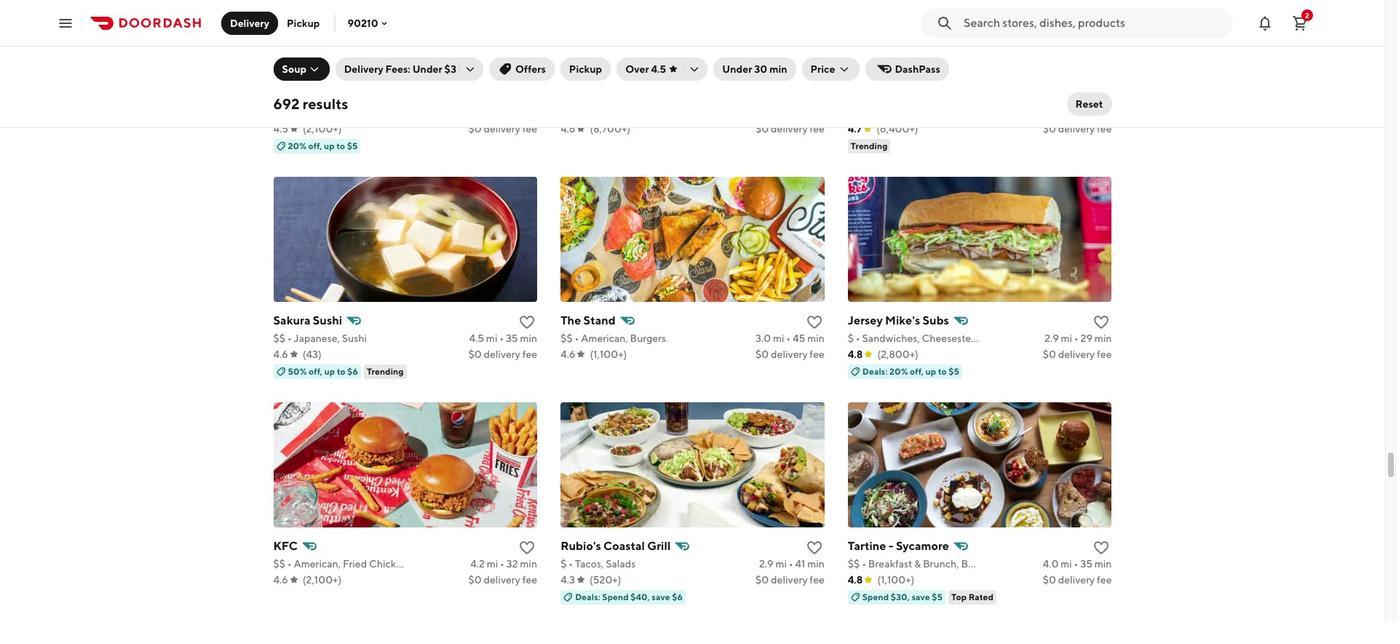 Task type: locate. For each thing, give the bounding box(es) containing it.
off, down the (43)
[[309, 366, 322, 377]]

4.8 down jersey
[[848, 349, 863, 360]]

to down $$ • japanese, sushi at bottom left
[[337, 366, 346, 377]]

1 vertical spatial 2.9
[[759, 558, 774, 570]]

$​0 delivery fee down 2.9 mi • 29 min at the bottom right
[[1043, 349, 1112, 360]]

$$ for tartine
[[848, 558, 860, 570]]

click to add this store to your saved list image up 4.2 mi • 32 min
[[519, 539, 536, 557]]

1 horizontal spatial trending
[[851, 140, 888, 151]]

0 horizontal spatial under
[[413, 63, 443, 75]]

min for sakura sushi
[[520, 333, 538, 344]]

fee for tartine - sycamore
[[1097, 574, 1112, 586]]

$​0 delivery fee down "4.0 mi • 35 min"
[[1043, 574, 1112, 586]]

up for $5
[[324, 140, 335, 151]]

results
[[303, 95, 348, 112]]

2 4.8 from the top
[[848, 574, 863, 586]]

1 horizontal spatial 4.5
[[469, 333, 484, 344]]

1 horizontal spatial american,
[[581, 333, 628, 344]]

click to add this store to your saved list image up 3.0 mi • 45 min
[[806, 314, 823, 331]]

2 vertical spatial click to add this store to your saved list image
[[519, 539, 536, 557]]

fee down 4.2 mi • 32 min
[[523, 574, 538, 586]]

(2,100+) for 4.5
[[303, 123, 342, 134]]

4.6 for kfc
[[273, 574, 288, 586]]

4.6
[[561, 123, 576, 134], [273, 349, 288, 360], [561, 349, 576, 360], [273, 574, 288, 586]]

0 horizontal spatial 4.5
[[273, 123, 288, 134]]

50%
[[288, 366, 307, 377]]

30
[[755, 63, 768, 75], [1080, 107, 1093, 118]]

2 under from the left
[[723, 63, 753, 75]]

4.6 down the
[[561, 349, 576, 360]]

soup
[[282, 63, 307, 75]]

$​0 for the stand
[[756, 349, 769, 360]]

american,
[[581, 333, 628, 344], [294, 558, 341, 570]]

$6 for 50% off, up to $6
[[347, 366, 358, 377]]

spend left $30,
[[863, 592, 889, 603]]

mi for -
[[1061, 558, 1072, 570]]

0 horizontal spatial 2.9
[[759, 558, 774, 570]]

click to add this store to your saved list image
[[806, 314, 823, 331], [1093, 314, 1111, 331], [806, 539, 823, 557], [1093, 539, 1111, 557]]

click to add this store to your saved list image for the stand
[[806, 314, 823, 331]]

to for $6
[[337, 366, 346, 377]]

$$ down the kfc
[[273, 558, 285, 570]]

4.6 for the stand
[[561, 349, 576, 360]]

2 vertical spatial $5
[[932, 592, 943, 603]]

fee down reset in the top of the page
[[1097, 123, 1112, 134]]

delivery down 3.0 mi • 45 min
[[771, 349, 808, 360]]

$$ for the
[[561, 333, 573, 344]]

fee for kfc
[[523, 574, 538, 586]]

0 horizontal spatial trending
[[367, 366, 404, 377]]

pickup left over
[[569, 63, 602, 75]]

fees:
[[386, 63, 411, 75]]

0 horizontal spatial spend
[[602, 592, 629, 603]]

notification bell image
[[1257, 14, 1274, 32]]

subs
[[923, 314, 949, 327]]

0 horizontal spatial pickup button
[[278, 11, 329, 35]]

$5 left top
[[932, 592, 943, 603]]

pickup
[[287, 17, 320, 29], [569, 63, 602, 75]]

jersey mike's subs
[[848, 314, 949, 327]]

to down 'salmon'
[[337, 140, 345, 151]]

fee
[[523, 123, 538, 134], [810, 123, 825, 134], [1097, 123, 1112, 134], [523, 349, 538, 360], [810, 349, 825, 360], [1097, 349, 1112, 360], [523, 574, 538, 586], [810, 574, 825, 586], [1097, 574, 1112, 586]]

2 horizontal spatial 4.5
[[651, 63, 667, 75]]

$​0 delivery fee down 4.2 mi • 32 min
[[468, 574, 538, 586]]

spend down (520+)
[[602, 592, 629, 603]]

0 vertical spatial (1,100+)
[[590, 349, 627, 360]]

1 4.8 from the top
[[848, 349, 863, 360]]

0 vertical spatial pickup
[[287, 17, 320, 29]]

1 horizontal spatial $5
[[932, 592, 943, 603]]

american, down stand
[[581, 333, 628, 344]]

0 horizontal spatial 35
[[506, 333, 518, 344]]

$​0 delivery fee down 3.0 mi • 45 min
[[756, 349, 825, 360]]

up
[[324, 140, 335, 151], [324, 366, 335, 377], [926, 366, 937, 377]]

4.7
[[848, 123, 862, 134]]

$​0 delivery fee down 4.5 mi • 35 min
[[468, 349, 538, 360]]

mi for sushi
[[486, 333, 498, 344]]

$​0 delivery fee for sakura sushi
[[468, 349, 538, 360]]

min for tartine - sycamore
[[1095, 558, 1112, 570]]

save
[[652, 592, 670, 603], [912, 592, 930, 603]]

1 vertical spatial $6
[[672, 592, 683, 603]]

5.0
[[1042, 107, 1058, 118]]

delivery down "4.0 mi • 35 min"
[[1059, 574, 1095, 586]]

4.8 for jersey mike's subs
[[848, 349, 863, 360]]

delivery left "4.7"
[[771, 123, 808, 134]]

click to add this store to your saved list image
[[1093, 88, 1111, 105], [519, 314, 536, 331], [519, 539, 536, 557]]

delivery for kfc
[[484, 574, 521, 586]]

4.6 down the kfc
[[273, 574, 288, 586]]

fee down "4.0 mi • 35 min"
[[1097, 574, 1112, 586]]

up for $6
[[324, 366, 335, 377]]

american, for kfc
[[294, 558, 341, 570]]

delivery for jersey mike's subs
[[1059, 349, 1095, 360]]

$​0 delivery fee down 2.9 mi • 41 min
[[756, 574, 825, 586]]

trending right the 50% off, up to $6
[[367, 366, 404, 377]]

reset
[[1076, 98, 1104, 110]]

delivery down 2.9 mi • 41 min
[[771, 574, 808, 586]]

click to add this store to your saved list image for jersey mike's subs
[[1093, 314, 1111, 331]]

$
[[848, 333, 854, 344], [561, 558, 567, 570]]

deals: down (520+)
[[575, 592, 601, 603]]

click to add this store to your saved list image for tartine - sycamore
[[1093, 539, 1111, 557]]

(1,100+)
[[590, 349, 627, 360], [878, 574, 915, 586]]

over 4.5
[[626, 63, 667, 75]]

trending down "4.7"
[[851, 140, 888, 151]]

under
[[413, 63, 443, 75], [723, 63, 753, 75]]

4.0
[[1043, 558, 1059, 570]]

min
[[770, 63, 788, 75], [1095, 107, 1112, 118], [520, 333, 538, 344], [808, 333, 825, 344], [1095, 333, 1112, 344], [520, 558, 538, 570], [808, 558, 825, 570], [1095, 558, 1112, 570]]

mi for coastal
[[776, 558, 787, 570]]

$$ down the
[[561, 333, 573, 344]]

$​0 delivery fee for the stand
[[756, 349, 825, 360]]

$ down jersey
[[848, 333, 854, 344]]

1 vertical spatial click to add this store to your saved list image
[[519, 314, 536, 331]]

4.6 up 50%
[[273, 349, 288, 360]]

$$ • japanese, sushi
[[273, 333, 367, 344]]

$​0 for rubio's coastal grill
[[756, 574, 769, 586]]

fee down 2.9 mi • 41 min
[[810, 574, 825, 586]]

$$ down sakura
[[273, 333, 285, 344]]

1 horizontal spatial save
[[912, 592, 930, 603]]

1 vertical spatial $5
[[949, 366, 960, 377]]

off, down breakfast,
[[308, 140, 322, 151]]

$​0 delivery fee for jersey mike's subs
[[1043, 349, 1112, 360]]

0 horizontal spatial deals:
[[575, 592, 601, 603]]

$​0 delivery fee down offers button
[[468, 123, 538, 134]]

0 horizontal spatial delivery
[[230, 17, 269, 29]]

breakfast,
[[294, 107, 340, 118]]

1 horizontal spatial 35
[[1081, 558, 1093, 570]]

$6 down $$ • japanese, sushi at bottom left
[[347, 366, 358, 377]]

$​0 for jersey mike's subs
[[1043, 349, 1057, 360]]

click to add this store to your saved list image for sakura sushi
[[519, 314, 536, 331]]

20%
[[288, 140, 307, 151], [890, 366, 908, 377]]

save right $40,
[[652, 592, 670, 603]]

0 horizontal spatial 20%
[[288, 140, 307, 151]]

to
[[337, 140, 345, 151], [337, 366, 346, 377], [938, 366, 947, 377]]

off, for 50%
[[309, 366, 322, 377]]

1 vertical spatial trending
[[367, 366, 404, 377]]

fee down offers
[[523, 123, 538, 134]]

trending
[[851, 140, 888, 151], [367, 366, 404, 377]]

1 vertical spatial 4.5
[[273, 123, 288, 134]]

0 vertical spatial 4.5
[[651, 63, 667, 75]]

(1,100+) down $$ • american, burgers
[[590, 349, 627, 360]]

4.0 mi • 35 min
[[1043, 558, 1112, 570]]

sandwiches,
[[863, 333, 920, 344]]

4.8
[[848, 349, 863, 360], [848, 574, 863, 586]]

1 horizontal spatial 20%
[[890, 366, 908, 377]]

0 vertical spatial american,
[[581, 333, 628, 344]]

click to add this store to your saved list image up 2.9 mi • 29 min at the bottom right
[[1093, 314, 1111, 331]]

fee down 2.9 mi • 29 min at the bottom right
[[1097, 349, 1112, 360]]

1 horizontal spatial delivery
[[344, 63, 384, 75]]

off,
[[308, 140, 322, 151], [309, 366, 322, 377], [910, 366, 924, 377]]

click to add this store to your saved list image up "4.0 mi • 35 min"
[[1093, 539, 1111, 557]]

$$
[[273, 107, 285, 118], [273, 333, 285, 344], [561, 333, 573, 344], [273, 558, 285, 570], [848, 558, 860, 570]]

click to add this store to your saved list image for kfc
[[519, 539, 536, 557]]

0 vertical spatial $6
[[347, 366, 358, 377]]

20% down breakfast,
[[288, 140, 307, 151]]

0 vertical spatial 35
[[506, 333, 518, 344]]

0 horizontal spatial 30
[[755, 63, 768, 75]]

min for jersey mike's subs
[[1095, 333, 1112, 344]]

(2,100+) down '$$ • american, fried chicken'
[[303, 574, 342, 586]]

1 vertical spatial 30
[[1080, 107, 1093, 118]]

2.9 left 41
[[759, 558, 774, 570]]

fee down 3.0 mi • 45 min
[[810, 349, 825, 360]]

dashpass button
[[866, 58, 949, 81]]

1 horizontal spatial pickup
[[569, 63, 602, 75]]

$ for jersey mike's subs
[[848, 333, 854, 344]]

1 horizontal spatial spend
[[863, 592, 889, 603]]

grill
[[647, 539, 671, 553]]

delivery down 4.5 mi • 35 min
[[484, 349, 521, 360]]

4.5 for 4.5 mi • 35 min
[[469, 333, 484, 344]]

(520+)
[[590, 574, 621, 586]]

(2,100+) down breakfast,
[[303, 123, 342, 134]]

32
[[507, 558, 518, 570]]

1 vertical spatial deals:
[[575, 592, 601, 603]]

0 horizontal spatial pickup
[[287, 17, 320, 29]]

1 horizontal spatial 2.9
[[1045, 333, 1059, 344]]

1 horizontal spatial deals:
[[863, 366, 888, 377]]

2 horizontal spatial $5
[[949, 366, 960, 377]]

up right 50%
[[324, 366, 335, 377]]

deals: spend $40, save $6
[[575, 592, 683, 603]]

4.5
[[651, 63, 667, 75], [273, 123, 288, 134], [469, 333, 484, 344]]

click to add this store to your saved list image up 5.0 mi • 30 min at the top right of page
[[1093, 88, 1111, 105]]

0 vertical spatial $5
[[347, 140, 358, 151]]

1 vertical spatial $
[[561, 558, 567, 570]]

offers
[[516, 63, 546, 75]]

$5 down cheesesteaks
[[949, 366, 960, 377]]

delivery button
[[221, 11, 278, 35]]

0 vertical spatial sushi
[[313, 314, 342, 327]]

90210
[[348, 17, 378, 29]]

click to add this store to your saved list image up 2.9 mi • 41 min
[[806, 539, 823, 557]]

pickup for the top 'pickup' button
[[287, 17, 320, 29]]

pickup up soup button
[[287, 17, 320, 29]]

delivery down 4.2 mi • 32 min
[[484, 574, 521, 586]]

1 vertical spatial pickup button
[[561, 58, 611, 81]]

$5
[[347, 140, 358, 151], [949, 366, 960, 377], [932, 592, 943, 603]]

90210 button
[[348, 17, 390, 29]]

pickup button up soup button
[[278, 11, 329, 35]]

1 vertical spatial (1,100+)
[[878, 574, 915, 586]]

(2,100+) for 4.6
[[303, 574, 342, 586]]

1 vertical spatial delivery
[[344, 63, 384, 75]]

sushi right japanese,
[[342, 333, 367, 344]]

$​0 for kfc
[[468, 574, 482, 586]]

2.9
[[1045, 333, 1059, 344], [759, 558, 774, 570]]

1 horizontal spatial $6
[[672, 592, 683, 603]]

pickup button left over
[[561, 58, 611, 81]]

cheesesteaks
[[922, 333, 987, 344]]

breakfast
[[869, 558, 913, 570]]

0 horizontal spatial (1,100+)
[[590, 349, 627, 360]]

delivery down 2.9 mi • 29 min at the bottom right
[[1059, 349, 1095, 360]]

1 vertical spatial 35
[[1081, 558, 1093, 570]]

delivery for delivery fees: under $3
[[344, 63, 384, 75]]

1 horizontal spatial $
[[848, 333, 854, 344]]

1 vertical spatial (2,100+)
[[303, 574, 342, 586]]

4.8 down tartine
[[848, 574, 863, 586]]

$5 down 'salmon'
[[347, 140, 358, 151]]

0 horizontal spatial american,
[[294, 558, 341, 570]]

$​0 delivery fee for tartine - sycamore
[[1043, 574, 1112, 586]]

$6 right $40,
[[672, 592, 683, 603]]

fee down 4.5 mi • 35 min
[[523, 349, 538, 360]]

$3
[[445, 63, 457, 75]]

0 vertical spatial 20%
[[288, 140, 307, 151]]

fee for the stand
[[810, 349, 825, 360]]

(1,100+) for -
[[878, 574, 915, 586]]

spend
[[602, 592, 629, 603], [863, 592, 889, 603]]

0 vertical spatial 30
[[755, 63, 768, 75]]

chicken
[[369, 558, 408, 570]]

30 right 5.0
[[1080, 107, 1093, 118]]

american, down the kfc
[[294, 558, 341, 570]]

2.9 for grill
[[759, 558, 774, 570]]

sushi up $$ • japanese, sushi at bottom left
[[313, 314, 342, 327]]

click to add this store to your saved list image up 4.5 mi • 35 min
[[519, 314, 536, 331]]

20% down the (2,800+)
[[890, 366, 908, 377]]

deals: down the (2,800+)
[[863, 366, 888, 377]]

1 vertical spatial pickup
[[569, 63, 602, 75]]

delivery down offers button
[[484, 123, 521, 134]]

salads
[[606, 558, 636, 570]]

delivery inside button
[[230, 17, 269, 29]]

salmon
[[342, 107, 377, 118]]

0 horizontal spatial $6
[[347, 366, 358, 377]]

0 vertical spatial 4.8
[[848, 349, 863, 360]]

$$ down marmalade
[[273, 107, 285, 118]]

(1,100+) down 'breakfast'
[[878, 574, 915, 586]]

deals: for jersey
[[863, 366, 888, 377]]

$ for rubio's coastal grill
[[561, 558, 567, 570]]

up down breakfast,
[[324, 140, 335, 151]]

deals: for rubio's
[[575, 592, 601, 603]]

save right $30,
[[912, 592, 930, 603]]

rubio's
[[561, 539, 601, 553]]

0 horizontal spatial save
[[652, 592, 670, 603]]

fee left "4.7"
[[810, 123, 825, 134]]

$ up 4.3
[[561, 558, 567, 570]]

$​0 delivery fee for kfc
[[468, 574, 538, 586]]

1 vertical spatial 20%
[[890, 366, 908, 377]]

$$ down tartine
[[848, 558, 860, 570]]

30 left price
[[755, 63, 768, 75]]

0 vertical spatial (2,100+)
[[303, 123, 342, 134]]

$$ • breakfast & brunch, bakeries
[[848, 558, 1001, 570]]

1 vertical spatial 4.8
[[848, 574, 863, 586]]

0 vertical spatial 2.9
[[1045, 333, 1059, 344]]

$​0
[[468, 123, 482, 134], [756, 123, 769, 134], [1043, 123, 1057, 134], [468, 349, 482, 360], [756, 349, 769, 360], [1043, 349, 1057, 360], [468, 574, 482, 586], [756, 574, 769, 586], [1043, 574, 1057, 586]]

0 vertical spatial delivery
[[230, 17, 269, 29]]

$ • sandwiches, cheesesteaks
[[848, 333, 987, 344]]

$6 for deals: spend $40, save $6
[[672, 592, 683, 603]]

fee for rubio's coastal grill
[[810, 574, 825, 586]]

delivery
[[230, 17, 269, 29], [344, 63, 384, 75]]

5.0 mi • 30 min
[[1042, 107, 1112, 118]]

2.9 left 29
[[1045, 333, 1059, 344]]

1 horizontal spatial (1,100+)
[[878, 574, 915, 586]]

$30,
[[891, 592, 910, 603]]

$$ inside marmalade cafe $$ • breakfast, salmon
[[273, 107, 285, 118]]

2 vertical spatial 4.5
[[469, 333, 484, 344]]

1 horizontal spatial under
[[723, 63, 753, 75]]

0 vertical spatial deals:
[[863, 366, 888, 377]]

0 horizontal spatial $
[[561, 558, 567, 570]]

min for the stand
[[808, 333, 825, 344]]

1 vertical spatial american,
[[294, 558, 341, 570]]

0 vertical spatial $
[[848, 333, 854, 344]]

0 vertical spatial trending
[[851, 140, 888, 151]]



Task type: vqa. For each thing, say whether or not it's contained in the screenshot.
"delivery" related to Sakura Sushi
yes



Task type: describe. For each thing, give the bounding box(es) containing it.
$40,
[[631, 592, 650, 603]]

$​0 delivery fee down 5.0 mi • 30 min at the top right of page
[[1043, 123, 1112, 134]]

• inside marmalade cafe $$ • breakfast, salmon
[[287, 107, 292, 118]]

0 vertical spatial click to add this store to your saved list image
[[1093, 88, 1111, 105]]

delivery for the stand
[[771, 349, 808, 360]]

$ • tacos, salads
[[561, 558, 636, 570]]

over
[[626, 63, 649, 75]]

2 save from the left
[[912, 592, 930, 603]]

min inside button
[[770, 63, 788, 75]]

(1,100+) for stand
[[590, 349, 627, 360]]

under 30 min button
[[714, 58, 796, 81]]

$​0 delivery fee left "4.7"
[[756, 123, 825, 134]]

-
[[889, 539, 894, 553]]

1 horizontal spatial 30
[[1080, 107, 1093, 118]]

35 for sakura sushi
[[506, 333, 518, 344]]

soup button
[[273, 58, 330, 81]]

open menu image
[[57, 14, 74, 32]]

3 items, open order cart image
[[1292, 14, 1309, 32]]

$$ for sakura
[[273, 333, 285, 344]]

fee for jersey mike's subs
[[1097, 349, 1112, 360]]

4.8 for tartine - sycamore
[[848, 574, 863, 586]]

reset button
[[1067, 92, 1112, 116]]

(2,800+)
[[878, 349, 919, 360]]

bakeries
[[962, 558, 1001, 570]]

pickup for right 'pickup' button
[[569, 63, 602, 75]]

2 button
[[1286, 8, 1315, 38]]

off, down the (2,800+)
[[910, 366, 924, 377]]

mi for mike's
[[1061, 333, 1073, 344]]

sycamore
[[896, 539, 950, 553]]

$​0 for sakura sushi
[[468, 349, 482, 360]]

up down $ • sandwiches, cheesesteaks
[[926, 366, 937, 377]]

top rated
[[952, 592, 994, 603]]

2.9 mi • 41 min
[[759, 558, 825, 570]]

price button
[[802, 58, 860, 81]]

min for kfc
[[520, 558, 538, 570]]

delivery fees: under $3
[[344, 63, 457, 75]]

the stand
[[561, 314, 616, 327]]

rubio's coastal grill
[[561, 539, 671, 553]]

jersey
[[848, 314, 883, 327]]

american, for the stand
[[581, 333, 628, 344]]

the
[[561, 314, 581, 327]]

$​0 for tartine - sycamore
[[1043, 574, 1057, 586]]

30 inside under 30 min button
[[755, 63, 768, 75]]

(8,700+)
[[590, 123, 631, 134]]

4.2
[[471, 558, 485, 570]]

$$ • american, fried chicken
[[273, 558, 408, 570]]

delivery down 5.0 mi • 30 min at the top right of page
[[1059, 123, 1095, 134]]

(6,400+)
[[877, 123, 919, 134]]

delivery for tartine - sycamore
[[1059, 574, 1095, 586]]

2
[[1306, 11, 1310, 19]]

Store search: begin typing to search for stores available on DoorDash text field
[[964, 15, 1225, 31]]

price
[[811, 63, 836, 75]]

4.5 mi • 35 min
[[469, 333, 538, 344]]

marmalade cafe $$ • breakfast, salmon
[[273, 88, 377, 118]]

4.5 for 4.5
[[273, 123, 288, 134]]

mike's
[[886, 314, 921, 327]]

tartine - sycamore
[[848, 539, 950, 553]]

tartine
[[848, 539, 887, 553]]

45
[[793, 333, 806, 344]]

fee for sakura sushi
[[523, 349, 538, 360]]

rated
[[969, 592, 994, 603]]

over 4.5 button
[[617, 58, 708, 81]]

2.9 for subs
[[1045, 333, 1059, 344]]

to for $5
[[337, 140, 345, 151]]

deals: 20% off, up to $5
[[863, 366, 960, 377]]

kfc
[[273, 539, 298, 553]]

4.2 mi • 32 min
[[471, 558, 538, 570]]

1 save from the left
[[652, 592, 670, 603]]

4.3
[[561, 574, 575, 586]]

mi for stand
[[773, 333, 785, 344]]

japanese,
[[294, 333, 340, 344]]

under inside button
[[723, 63, 753, 75]]

stand
[[584, 314, 616, 327]]

41
[[795, 558, 806, 570]]

692
[[273, 95, 300, 112]]

$$ • american, burgers
[[561, 333, 666, 344]]

min for rubio's coastal grill
[[808, 558, 825, 570]]

click to add this store to your saved list image for rubio's coastal grill
[[806, 539, 823, 557]]

(43)
[[303, 349, 322, 360]]

fried
[[343, 558, 367, 570]]

35 for tartine - sycamore
[[1081, 558, 1093, 570]]

1 vertical spatial sushi
[[342, 333, 367, 344]]

off, for 20%
[[308, 140, 322, 151]]

3.0 mi • 45 min
[[756, 333, 825, 344]]

marmalade
[[273, 88, 335, 102]]

to down cheesesteaks
[[938, 366, 947, 377]]

20% off, up to $5
[[288, 140, 358, 151]]

spend $30, save $5
[[863, 592, 943, 603]]

top
[[952, 592, 967, 603]]

3.0
[[756, 333, 771, 344]]

29
[[1081, 333, 1093, 344]]

under 30 min
[[723, 63, 788, 75]]

692 results
[[273, 95, 348, 112]]

1 under from the left
[[413, 63, 443, 75]]

cafe
[[337, 88, 363, 102]]

delivery for sakura sushi
[[484, 349, 521, 360]]

4.6 for sakura sushi
[[273, 349, 288, 360]]

2 spend from the left
[[863, 592, 889, 603]]

sakura
[[273, 314, 311, 327]]

4.5 inside button
[[651, 63, 667, 75]]

delivery for rubio's coastal grill
[[771, 574, 808, 586]]

0 vertical spatial pickup button
[[278, 11, 329, 35]]

1 horizontal spatial pickup button
[[561, 58, 611, 81]]

tacos,
[[575, 558, 604, 570]]

brunch,
[[923, 558, 960, 570]]

2.9 mi • 29 min
[[1045, 333, 1112, 344]]

sakura sushi
[[273, 314, 342, 327]]

&
[[915, 558, 921, 570]]

burgers
[[630, 333, 666, 344]]

50% off, up to $6
[[288, 366, 358, 377]]

1 spend from the left
[[602, 592, 629, 603]]

dashpass
[[895, 63, 941, 75]]

$​0 delivery fee for rubio's coastal grill
[[756, 574, 825, 586]]

0 horizontal spatial $5
[[347, 140, 358, 151]]

offers button
[[489, 58, 555, 81]]

4.6 left (8,700+)
[[561, 123, 576, 134]]

coastal
[[604, 539, 645, 553]]

delivery for delivery
[[230, 17, 269, 29]]



